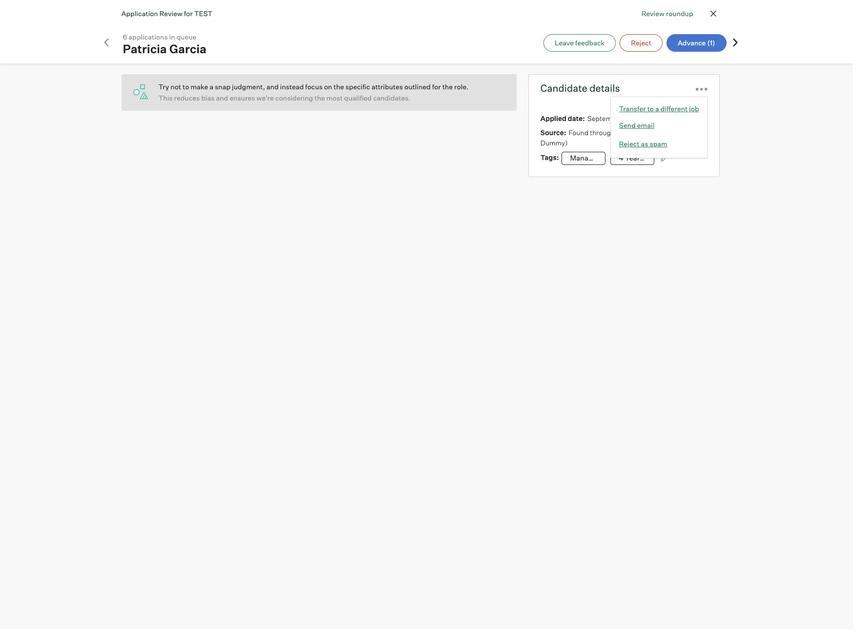 Task type: describe. For each thing, give the bounding box(es) containing it.
1 review from the left
[[642, 9, 665, 18]]

send email
[[619, 121, 655, 129]]

test
[[194, 9, 213, 18]]

applied
[[541, 114, 567, 123]]

not
[[171, 83, 181, 91]]

job
[[617, 128, 628, 137]]

in
[[169, 32, 175, 41]]

details
[[590, 82, 620, 94]]

next element
[[731, 37, 740, 48]]

through
[[590, 128, 615, 137]]

2023
[[634, 114, 650, 123]]

candidate
[[541, 82, 588, 94]]

on inside 'try not to make a snap judgment, and instead focus on the specific attributes outlined for the role. this reduces bias and ensures we're considering the most qualified candidates.'
[[324, 83, 332, 91]]

close image
[[708, 8, 719, 20]]

transfer to a different job
[[619, 105, 699, 113]]

make
[[191, 83, 208, 91]]

to inside 'try not to make a snap judgment, and instead focus on the specific attributes outlined for the role. this reduces bias and ensures we're considering the most qualified candidates.'
[[183, 83, 189, 91]]

send email link
[[619, 119, 699, 132]]

this
[[159, 94, 173, 102]]

try
[[159, 83, 169, 91]]

search
[[630, 128, 652, 137]]

specific
[[346, 83, 370, 91]]

0 horizontal spatial the
[[315, 94, 325, 102]]

18,
[[624, 114, 633, 123]]

try not to make a snap judgment, and instead focus on the specific attributes outlined for the role. this reduces bias and ensures we're considering the most qualified candidates.
[[159, 83, 469, 102]]

different
[[661, 105, 688, 113]]

send
[[619, 121, 636, 129]]

judgment,
[[232, 83, 265, 91]]

as
[[641, 140, 649, 148]]

previous element
[[101, 37, 111, 48]]

(1)
[[708, 38, 715, 47]]

6
[[123, 32, 127, 41]]

application review for test
[[121, 9, 213, 18]]

tags:
[[541, 153, 559, 162]]

spam
[[650, 140, 668, 148]]

reject for reject as spam
[[619, 140, 640, 148]]

application
[[121, 9, 158, 18]]

review roundup link
[[642, 8, 693, 19]]

patricia garcia link
[[123, 41, 207, 56]]

outlined
[[405, 83, 431, 91]]

leave feedback
[[555, 38, 605, 47]]

email
[[637, 121, 655, 129]]

most
[[327, 94, 343, 102]]

1 vertical spatial and
[[216, 94, 228, 102]]

1 horizontal spatial and
[[267, 83, 279, 91]]

0 horizontal spatial for
[[184, 9, 193, 18]]

considering
[[275, 94, 313, 102]]

leave
[[555, 38, 574, 47]]

instead
[[280, 83, 304, 91]]

leave feedback button
[[544, 34, 616, 52]]

1 horizontal spatial to
[[648, 105, 654, 113]]

reject as spam
[[619, 140, 668, 148]]

reject as spam link
[[619, 137, 699, 151]]



Task type: locate. For each thing, give the bounding box(es) containing it.
review left the roundup
[[642, 9, 665, 18]]

on
[[324, 83, 332, 91], [653, 128, 661, 137]]

september
[[588, 114, 623, 123]]

qualified
[[344, 94, 372, 102]]

roundup
[[666, 9, 693, 18]]

1 horizontal spatial review
[[642, 9, 665, 18]]

2 review from the left
[[160, 9, 183, 18]]

bias
[[201, 94, 215, 102]]

to right not
[[183, 83, 189, 91]]

and down snap
[[216, 94, 228, 102]]

next image
[[731, 37, 740, 47]]

on up most
[[324, 83, 332, 91]]

and
[[267, 83, 279, 91], [216, 94, 228, 102]]

1 vertical spatial to
[[648, 105, 654, 113]]

we're
[[257, 94, 274, 102]]

a
[[210, 83, 214, 91], [656, 105, 659, 113]]

a left different
[[656, 105, 659, 113]]

candidate actions element
[[696, 80, 708, 97]]

for right outlined
[[432, 83, 441, 91]]

the down focus
[[315, 94, 325, 102]]

candidates.
[[373, 94, 411, 102]]

a inside 'try not to make a snap judgment, and instead focus on the specific attributes outlined for the role. this reduces bias and ensures we're considering the most qualified candidates.'
[[210, 83, 214, 91]]

1 horizontal spatial the
[[334, 83, 344, 91]]

on up spam
[[653, 128, 661, 137]]

1 horizontal spatial on
[[653, 128, 661, 137]]

for left test
[[184, 9, 193, 18]]

0 vertical spatial reject
[[631, 38, 652, 47]]

review roundup
[[642, 9, 693, 18]]

transfer
[[619, 105, 646, 113]]

1 vertical spatial for
[[432, 83, 441, 91]]

the left role.
[[443, 83, 453, 91]]

snap
[[215, 83, 231, 91]]

reject
[[631, 38, 652, 47], [619, 140, 640, 148]]

reject button
[[620, 34, 663, 52]]

garcia
[[169, 41, 207, 56]]

reject down review roundup
[[631, 38, 652, 47]]

applications
[[129, 32, 168, 41]]

0 vertical spatial for
[[184, 9, 193, 18]]

focus
[[305, 83, 323, 91]]

to up 2023
[[648, 105, 654, 113]]

candidate details
[[541, 82, 620, 94]]

1 vertical spatial a
[[656, 105, 659, 113]]

on inside found through job search on google (test dummy)
[[653, 128, 661, 137]]

dummy)
[[541, 139, 568, 147]]

reject down job
[[619, 140, 640, 148]]

2 horizontal spatial the
[[443, 83, 453, 91]]

ensures
[[230, 94, 255, 102]]

(test
[[687, 128, 703, 137]]

management
[[570, 154, 614, 163]]

add a candidate tag image
[[661, 154, 669, 162]]

review up in
[[160, 9, 183, 18]]

candidate actions image
[[696, 88, 708, 91]]

0 vertical spatial to
[[183, 83, 189, 91]]

0 vertical spatial a
[[210, 83, 214, 91]]

1 vertical spatial reject
[[619, 140, 640, 148]]

patricia
[[123, 41, 167, 56]]

found through job search on google (test dummy)
[[541, 128, 703, 147]]

transfer to a different job link
[[619, 104, 699, 114]]

for inside 'try not to make a snap judgment, and instead focus on the specific attributes outlined for the role. this reduces bias and ensures we're considering the most qualified candidates.'
[[432, 83, 441, 91]]

found
[[569, 128, 589, 137]]

for
[[184, 9, 193, 18], [432, 83, 441, 91]]

a left snap
[[210, 83, 214, 91]]

date:
[[568, 114, 585, 123]]

reject for reject
[[631, 38, 652, 47]]

feedback
[[576, 38, 605, 47]]

attributes
[[372, 83, 403, 91]]

0 vertical spatial and
[[267, 83, 279, 91]]

applied date: september 18, 2023
[[541, 114, 650, 123]]

queue
[[177, 32, 197, 41]]

0 horizontal spatial on
[[324, 83, 332, 91]]

review
[[642, 9, 665, 18], [160, 9, 183, 18]]

advance (1)
[[678, 38, 715, 47]]

6 applications in queue patricia garcia
[[123, 32, 207, 56]]

the
[[334, 83, 344, 91], [443, 83, 453, 91], [315, 94, 325, 102]]

google
[[663, 128, 685, 137]]

0 horizontal spatial to
[[183, 83, 189, 91]]

source:
[[541, 128, 566, 137]]

0 horizontal spatial and
[[216, 94, 228, 102]]

to
[[183, 83, 189, 91], [648, 105, 654, 113]]

0 horizontal spatial a
[[210, 83, 214, 91]]

advance
[[678, 38, 706, 47]]

reduces
[[174, 94, 200, 102]]

reject inside button
[[631, 38, 652, 47]]

role.
[[454, 83, 469, 91]]

1 vertical spatial on
[[653, 128, 661, 137]]

0 horizontal spatial review
[[160, 9, 183, 18]]

1 horizontal spatial a
[[656, 105, 659, 113]]

0 vertical spatial on
[[324, 83, 332, 91]]

job
[[689, 105, 699, 113]]

the up most
[[334, 83, 344, 91]]

and up we're
[[267, 83, 279, 91]]

1 horizontal spatial for
[[432, 83, 441, 91]]



Task type: vqa. For each thing, say whether or not it's contained in the screenshot.
Scorecards
no



